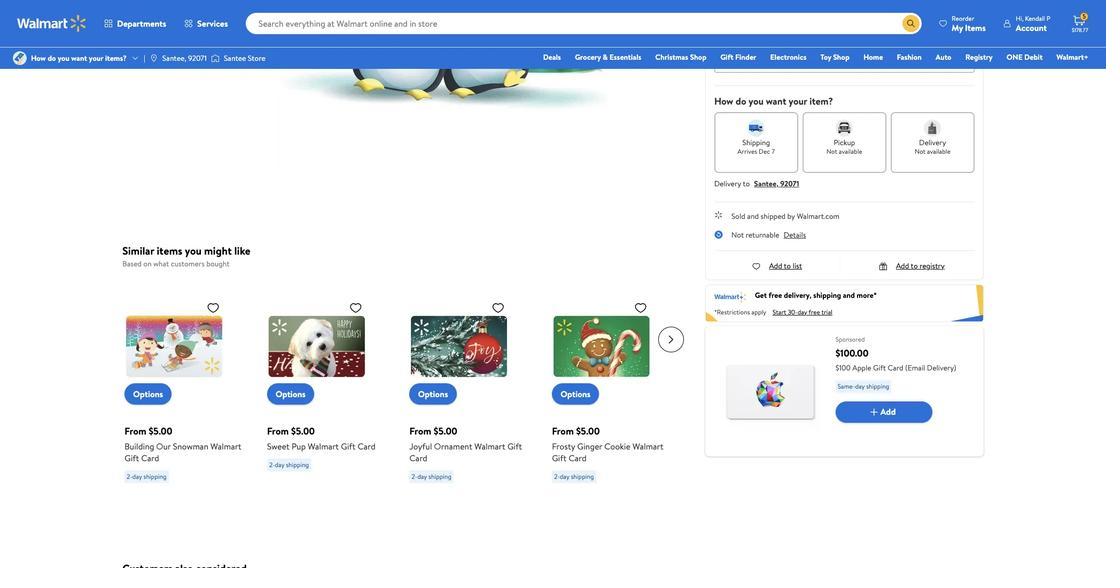 Task type: vqa. For each thing, say whether or not it's contained in the screenshot.
Start
yes



Task type: describe. For each thing, give the bounding box(es) containing it.
item?
[[810, 94, 833, 108]]

2-day shipping for from $5.00 joyful ornament walmart gift card
[[412, 472, 451, 481]]

intent image for delivery image
[[924, 120, 941, 137]]

1 vertical spatial free
[[809, 308, 820, 317]]

frosty ginger cookie walmart gift card image
[[552, 297, 651, 396]]

deals link
[[538, 51, 566, 63]]

do for how do you want your item?
[[736, 94, 746, 108]]

grocery & essentials
[[575, 52, 641, 63]]

options for joyful ornament walmart gift card
[[418, 388, 448, 400]]

from $5.00 sweet pup walmart gift card
[[267, 425, 376, 452]]

5
[[1083, 12, 1086, 21]]

frosty
[[552, 441, 575, 452]]

customers
[[171, 259, 205, 269]]

2-day shipping down pup
[[269, 460, 309, 469]]

hi,
[[1016, 14, 1024, 23]]

store
[[248, 53, 265, 64]]

similar
[[122, 244, 154, 258]]

&
[[603, 52, 608, 63]]

more*
[[857, 290, 877, 301]]

arrives
[[738, 147, 757, 156]]

walmart inside from $5.00 joyful ornament walmart gift card
[[474, 441, 505, 452]]

add button
[[836, 402, 932, 423]]

similar items you might like based on what customers bought
[[122, 244, 250, 269]]

christmas shop
[[655, 52, 707, 63]]

$200
[[723, 14, 740, 24]]

toy
[[821, 52, 831, 63]]

not for delivery
[[915, 147, 926, 156]]

registry
[[965, 52, 993, 63]]

sponsored $100.00 $100 apple gift card (email delivery)
[[836, 335, 956, 373]]

1 horizontal spatial santee,
[[754, 178, 779, 189]]

not returnable details
[[731, 230, 806, 240]]

do for how do you want your items?
[[48, 53, 56, 64]]

start 30-day free trial
[[773, 308, 833, 317]]

7
[[772, 147, 775, 156]]

card inside sponsored $100.00 $100 apple gift card (email delivery)
[[888, 363, 903, 373]]

electronics
[[770, 52, 807, 63]]

add to list button
[[752, 261, 802, 271]]

card inside from $5.00 sweet pup walmart gift card
[[358, 441, 376, 452]]

items
[[965, 22, 986, 33]]

list
[[793, 261, 802, 271]]

add to favorites list, joyful ornament walmart gift card image
[[492, 301, 505, 314]]

delivery)
[[927, 363, 956, 373]]

returnable
[[746, 230, 779, 240]]

sold
[[731, 211, 745, 222]]

available for pickup
[[839, 147, 862, 156]]

3 product group from the left
[[409, 275, 528, 488]]

home
[[863, 52, 883, 63]]

from $5.00 building our snowman walmart gift card
[[125, 425, 242, 464]]

finder
[[735, 52, 756, 63]]

departments
[[117, 18, 166, 29]]

shipped
[[761, 211, 786, 222]]

gift left finder
[[720, 52, 733, 63]]

home link
[[859, 51, 888, 63]]

registry
[[920, 261, 945, 271]]

$300
[[763, 14, 779, 24]]

2- for from $5.00 joyful ornament walmart gift card
[[412, 472, 417, 481]]

how do you want your item?
[[714, 94, 833, 108]]

one
[[1007, 52, 1023, 63]]

services button
[[175, 11, 237, 36]]

options link for from $5.00
[[267, 383, 314, 405]]

gift finder
[[720, 52, 756, 63]]

items
[[157, 244, 182, 258]]

*restrictions apply
[[714, 308, 766, 317]]

grocery
[[575, 52, 601, 63]]

trial
[[822, 308, 833, 317]]

reorder
[[952, 14, 974, 23]]

joyful ornament walmart gift card image
[[409, 297, 509, 396]]

gift inside sponsored $100.00 $100 apple gift card (email delivery)
[[873, 363, 886, 373]]

from for from $5.00 building our snowman walmart gift card
[[125, 425, 146, 438]]

on
[[143, 259, 152, 269]]

you for similar items you might like based on what customers bought
[[185, 244, 202, 258]]

to for registry
[[911, 261, 918, 271]]

details
[[784, 230, 806, 240]]

2- for from $5.00 building our snowman walmart gift card
[[127, 472, 132, 481]]

you for how do you want your items?
[[58, 53, 69, 64]]

walmart image
[[17, 15, 87, 32]]

card inside from $5.00 joyful ornament walmart gift card
[[409, 452, 427, 464]]

0 horizontal spatial free
[[769, 290, 782, 301]]

details button
[[784, 230, 806, 240]]

get free delivery, shipping and more*
[[755, 290, 877, 301]]

how for how do you want your items?
[[31, 53, 46, 64]]

santee, 92071 button
[[754, 178, 799, 189]]

(email
[[905, 363, 925, 373]]

like
[[234, 244, 250, 258]]

ginger
[[577, 441, 602, 452]]

0 horizontal spatial not
[[731, 230, 744, 240]]

intent image for shipping image
[[748, 120, 765, 137]]

ornament
[[434, 441, 472, 452]]

reorder my items
[[952, 14, 986, 33]]

$5.00 for from $5.00 building our snowman walmart gift card
[[149, 425, 172, 438]]

apple
[[853, 363, 871, 373]]

add to favorites list, frosty ginger cookie walmart gift card image
[[634, 301, 647, 314]]

from for from $5.00 sweet pup walmart gift card
[[267, 425, 289, 438]]

delivery not available
[[915, 137, 951, 156]]

from for from $5.00 joyful ornament walmart gift card
[[409, 425, 431, 438]]

walmart inside from $5.00 sweet pup walmart gift card
[[308, 441, 339, 452]]

$178.77
[[1072, 26, 1088, 34]]

how for how do you want your item?
[[714, 94, 733, 108]]

account
[[1016, 22, 1047, 33]]

shop for christmas shop
[[690, 52, 707, 63]]

delivery,
[[784, 290, 812, 301]]

fashion
[[897, 52, 922, 63]]

5 $178.77
[[1072, 12, 1088, 34]]

 image for santee, 92071
[[150, 54, 158, 63]]

delivery for not
[[919, 137, 946, 148]]

day for from $5.00 building our snowman walmart gift card
[[132, 472, 142, 481]]

delivery to santee, 92071
[[714, 178, 799, 189]]

4 product group from the left
[[552, 275, 671, 488]]

sponsored
[[836, 335, 865, 344]]

pickup
[[834, 137, 855, 148]]

one debit link
[[1002, 51, 1048, 63]]

dec
[[759, 147, 770, 156]]

search icon image
[[907, 19, 915, 28]]

santee, 92071
[[162, 53, 207, 64]]

same-
[[838, 382, 855, 391]]

delivery for to
[[714, 178, 741, 189]]

card inside from $5.00 frosty ginger cookie walmart gift card
[[569, 452, 587, 464]]

cookie
[[604, 441, 631, 452]]

options link for frosty ginger cookie walmart gift card
[[552, 383, 599, 405]]

based
[[122, 259, 142, 269]]



Task type: locate. For each thing, give the bounding box(es) containing it.
services
[[197, 18, 228, 29]]

shop for toy shop
[[833, 52, 850, 63]]

add to registry button
[[879, 261, 945, 271]]

to left the list in the top right of the page
[[784, 261, 791, 271]]

2-day shipping for from $5.00 frosty ginger cookie walmart gift card
[[554, 472, 594, 481]]

2 walmart from the left
[[308, 441, 339, 452]]

1 horizontal spatial  image
[[150, 54, 158, 63]]

from inside from $5.00 frosty ginger cookie walmart gift card
[[552, 425, 574, 438]]

add down same-day shipping
[[881, 406, 896, 418]]

items?
[[105, 53, 127, 64]]

from up frosty
[[552, 425, 574, 438]]

do down the 'walmart' "image"
[[48, 53, 56, 64]]

auto
[[936, 52, 952, 63]]

available inside pickup not available
[[839, 147, 862, 156]]

92071
[[188, 53, 207, 64], [780, 178, 799, 189]]

add for add
[[881, 406, 896, 418]]

1 horizontal spatial do
[[736, 94, 746, 108]]

92071 down services dropdown button
[[188, 53, 207, 64]]

options link for joyful ornament walmart gift card
[[409, 383, 457, 405]]

delivery up sold
[[714, 178, 741, 189]]

0 vertical spatial free
[[769, 290, 782, 301]]

gift left our
[[125, 452, 139, 464]]

2 $5.00 from the left
[[291, 425, 315, 438]]

shipping down ornament
[[428, 472, 451, 481]]

pup
[[292, 441, 306, 452]]

0 vertical spatial how
[[31, 53, 46, 64]]

christmas
[[655, 52, 688, 63]]

to left santee, 92071 'button'
[[743, 178, 750, 189]]

you down the 'walmart' "image"
[[58, 53, 69, 64]]

not for pickup
[[827, 147, 837, 156]]

walmart.com
[[797, 211, 840, 222]]

shipping down "ginger"
[[571, 472, 594, 481]]

4 walmart from the left
[[633, 441, 664, 452]]

from up sweet
[[267, 425, 289, 438]]

0 horizontal spatial you
[[58, 53, 69, 64]]

gift inside from $5.00 joyful ornament walmart gift card
[[507, 441, 522, 452]]

you up "customers"
[[185, 244, 202, 258]]

gift inside from $5.00 frosty ginger cookie walmart gift card
[[552, 452, 567, 464]]

add left registry
[[896, 261, 909, 271]]

what
[[153, 259, 169, 269]]

0 horizontal spatial delivery
[[714, 178, 741, 189]]

2 product group from the left
[[267, 275, 386, 488]]

intent image for pickup image
[[836, 120, 853, 137]]

day
[[798, 308, 807, 317], [855, 382, 865, 391], [275, 460, 284, 469], [132, 472, 142, 481], [417, 472, 427, 481], [560, 472, 569, 481]]

might
[[204, 244, 232, 258]]

want left items?
[[71, 53, 87, 64]]

add for add to registry
[[896, 261, 909, 271]]

0 vertical spatial 92071
[[188, 53, 207, 64]]

card inside the from $5.00 building our snowman walmart gift card
[[141, 452, 159, 464]]

add for add to list
[[769, 261, 782, 271]]

gift left frosty
[[507, 441, 522, 452]]

1 walmart from the left
[[210, 441, 242, 452]]

your for item?
[[789, 94, 807, 108]]

gift right pup
[[341, 441, 356, 452]]

do down the gift finder
[[736, 94, 746, 108]]

 image down the 'walmart' "image"
[[13, 51, 27, 65]]

auto link
[[931, 51, 956, 63]]

1 horizontal spatial available
[[927, 147, 951, 156]]

$100
[[836, 363, 851, 373]]

3 options link from the left
[[409, 383, 457, 405]]

essentials
[[610, 52, 641, 63]]

add to favorites list, sweet pup walmart gift card image
[[349, 301, 362, 314]]

0 vertical spatial delivery
[[919, 137, 946, 148]]

1 vertical spatial 92071
[[780, 178, 799, 189]]

$5.00 inside from $5.00 joyful ornament walmart gift card
[[434, 425, 457, 438]]

1 vertical spatial your
[[789, 94, 807, 108]]

$5.00 up pup
[[291, 425, 315, 438]]

1 product group from the left
[[125, 275, 243, 488]]

shipping inside the get free delivery, shipping and more* "banner"
[[813, 290, 841, 301]]

1 horizontal spatial your
[[789, 94, 807, 108]]

shipping for from $5.00 frosty ginger cookie walmart gift card
[[571, 472, 594, 481]]

2-day shipping down joyful
[[412, 472, 451, 481]]

your left item?
[[789, 94, 807, 108]]

2-
[[269, 460, 275, 469], [127, 472, 132, 481], [412, 472, 417, 481], [554, 472, 560, 481]]

3 options from the left
[[418, 388, 448, 400]]

day down apple
[[855, 382, 865, 391]]

gift right apple
[[873, 363, 886, 373]]

your
[[89, 53, 103, 64], [789, 94, 807, 108]]

1 vertical spatial how
[[714, 94, 733, 108]]

0 horizontal spatial your
[[89, 53, 103, 64]]

0 horizontal spatial and
[[747, 211, 759, 222]]

and
[[747, 211, 759, 222], [843, 290, 855, 301]]

1 horizontal spatial 92071
[[780, 178, 799, 189]]

options for frosty ginger cookie walmart gift card
[[561, 388, 591, 400]]

our
[[156, 441, 171, 452]]

available down intent image for delivery
[[927, 147, 951, 156]]

delivery inside the delivery not available
[[919, 137, 946, 148]]

options link for building our snowman walmart gift card
[[125, 383, 172, 405]]

0 horizontal spatial available
[[839, 147, 862, 156]]

add to cart image
[[868, 406, 881, 419]]

options for from $5.00
[[276, 388, 306, 400]]

to for list
[[784, 261, 791, 271]]

3 walmart from the left
[[474, 441, 505, 452]]

available down intent image for pickup
[[839, 147, 862, 156]]

 image
[[13, 51, 27, 65], [150, 54, 158, 63]]

registry link
[[961, 51, 998, 63]]

0 vertical spatial and
[[747, 211, 759, 222]]

1 horizontal spatial free
[[809, 308, 820, 317]]

2 horizontal spatial you
[[749, 94, 764, 108]]

shipping down our
[[143, 472, 166, 481]]

walmart plus image
[[714, 290, 746, 303]]

day inside the get free delivery, shipping and more* "banner"
[[798, 308, 807, 317]]

toy shop link
[[816, 51, 854, 63]]

options
[[133, 388, 163, 400], [276, 388, 306, 400], [418, 388, 448, 400], [561, 388, 591, 400]]

$5.00 up ornament
[[434, 425, 457, 438]]

gift inside the from $5.00 building our snowman walmart gift card
[[125, 452, 139, 464]]

day down delivery,
[[798, 308, 807, 317]]

want
[[71, 53, 87, 64], [766, 94, 786, 108]]

from up joyful
[[409, 425, 431, 438]]

walmart right snowman
[[210, 441, 242, 452]]

joyful
[[409, 441, 432, 452]]

2 available from the left
[[927, 147, 951, 156]]

santee, right |
[[162, 53, 186, 64]]

clear search field text image
[[890, 19, 898, 28]]

3 from from the left
[[409, 425, 431, 438]]

sweet pup walmart gift card image
[[267, 297, 366, 396]]

2- down sweet
[[269, 460, 275, 469]]

you inside similar items you might like based on what customers bought
[[185, 244, 202, 258]]

0 horizontal spatial how
[[31, 53, 46, 64]]

2-day shipping for from $5.00 building our snowman walmart gift card
[[127, 472, 166, 481]]

priceoptions option group
[[710, 0, 975, 34]]

do
[[48, 53, 56, 64], [736, 94, 746, 108]]

not inside the delivery not available
[[915, 147, 926, 156]]

how do you want your items?
[[31, 53, 127, 64]]

2- down building
[[127, 472, 132, 481]]

get free delivery, shipping and more* banner
[[705, 285, 984, 322]]

how down the gift finder
[[714, 94, 733, 108]]

day down frosty
[[560, 472, 569, 481]]

1 available from the left
[[839, 147, 862, 156]]

1 horizontal spatial not
[[827, 147, 837, 156]]

from inside from $5.00 joyful ornament walmart gift card
[[409, 425, 431, 438]]

None text field
[[714, 43, 975, 73]]

2 vertical spatial you
[[185, 244, 202, 258]]

0 vertical spatial santee,
[[162, 53, 186, 64]]

deals
[[543, 52, 561, 63]]

free
[[769, 290, 782, 301], [809, 308, 820, 317]]

same-day shipping
[[838, 382, 889, 391]]

1 options link from the left
[[125, 383, 172, 405]]

*restrictions
[[714, 308, 750, 317]]

walmart right cookie at bottom
[[633, 441, 664, 452]]

2 horizontal spatial not
[[915, 147, 926, 156]]

from
[[125, 425, 146, 438], [267, 425, 289, 438], [409, 425, 431, 438], [552, 425, 574, 438]]

from $5.00 frosty ginger cookie walmart gift card
[[552, 425, 664, 464]]

product group
[[125, 275, 243, 488], [267, 275, 386, 488], [409, 275, 528, 488], [552, 275, 671, 488]]

grocery & essentials link
[[570, 51, 646, 63]]

2 shop from the left
[[833, 52, 850, 63]]

day for from $5.00 frosty ginger cookie walmart gift card
[[560, 472, 569, 481]]

christmas shop link
[[651, 51, 711, 63]]

shipping down pup
[[286, 460, 309, 469]]

next slide for similar items you might like list image
[[658, 327, 684, 352]]

4 from from the left
[[552, 425, 574, 438]]

shipping for sponsored $100.00 $100 apple gift card (email delivery)
[[866, 382, 889, 391]]

fashion link
[[892, 51, 927, 63]]

santee, down dec
[[754, 178, 779, 189]]

$5.00 up "ginger"
[[576, 425, 600, 438]]

add to registry
[[896, 261, 945, 271]]

$100 apple gift card (email delivery) image
[[714, 335, 827, 448]]

how
[[31, 53, 46, 64], [714, 94, 733, 108]]

available
[[839, 147, 862, 156], [927, 147, 951, 156]]

snowman
[[173, 441, 208, 452]]

shipping for from $5.00 building our snowman walmart gift card
[[143, 472, 166, 481]]

not down sold
[[731, 230, 744, 240]]

day down sweet
[[275, 460, 284, 469]]

from inside the from $5.00 building our snowman walmart gift card
[[125, 425, 146, 438]]

your left items?
[[89, 53, 103, 64]]

shop
[[690, 52, 707, 63], [833, 52, 850, 63]]

want for items?
[[71, 53, 87, 64]]

2- down frosty
[[554, 472, 560, 481]]

$100.00
[[836, 347, 869, 360]]

kendall
[[1025, 14, 1045, 23]]

1 horizontal spatial delivery
[[919, 137, 946, 148]]

santee,
[[162, 53, 186, 64], [754, 178, 779, 189]]

you for how do you want your item?
[[749, 94, 764, 108]]

 image for how do you want your items?
[[13, 51, 27, 65]]

$5.00 for from $5.00 frosty ginger cookie walmart gift card
[[576, 425, 600, 438]]

available inside the delivery not available
[[927, 147, 951, 156]]

0 horizontal spatial santee,
[[162, 53, 186, 64]]

sold and shipped by walmart.com
[[731, 211, 840, 222]]

Search search field
[[246, 13, 922, 34]]

4 $5.00 from the left
[[576, 425, 600, 438]]

1 vertical spatial and
[[843, 290, 855, 301]]

0 horizontal spatial to
[[743, 178, 750, 189]]

pickup not available
[[827, 137, 862, 156]]

4 options link from the left
[[552, 383, 599, 405]]

want for item?
[[766, 94, 786, 108]]

walmart inside from $5.00 frosty ginger cookie walmart gift card
[[633, 441, 664, 452]]

shipping for from $5.00 joyful ornament walmart gift card
[[428, 472, 451, 481]]

and left 'more*'
[[843, 290, 855, 301]]

gift left "ginger"
[[552, 452, 567, 464]]

0 vertical spatial want
[[71, 53, 87, 64]]

1 horizontal spatial shop
[[833, 52, 850, 63]]

2-day shipping down frosty
[[554, 472, 594, 481]]

shop inside christmas shop link
[[690, 52, 707, 63]]

day for sponsored $100.00 $100 apple gift card (email delivery)
[[855, 382, 865, 391]]

get
[[755, 290, 767, 301]]

free left trial
[[809, 308, 820, 317]]

day down building
[[132, 472, 142, 481]]

building
[[125, 441, 154, 452]]

departments button
[[95, 11, 175, 36]]

$100.00 group
[[705, 326, 984, 457]]

$5.00 for from $5.00 sweet pup walmart gift card
[[291, 425, 315, 438]]

1 shop from the left
[[690, 52, 707, 63]]

one debit
[[1007, 52, 1043, 63]]

92071 up by
[[780, 178, 799, 189]]

0 horizontal spatial 92071
[[188, 53, 207, 64]]

from for from $5.00 frosty ginger cookie walmart gift card
[[552, 425, 574, 438]]

you up intent image for shipping
[[749, 94, 764, 108]]

not down intent image for delivery
[[915, 147, 926, 156]]

to left registry
[[911, 261, 918, 271]]

sweet
[[267, 441, 290, 452]]

3 $5.00 from the left
[[434, 425, 457, 438]]

santee
[[224, 53, 246, 64]]

add inside button
[[881, 406, 896, 418]]

 image right |
[[150, 54, 158, 63]]

0 horizontal spatial  image
[[13, 51, 27, 65]]

$5.00 for from $5.00 joyful ornament walmart gift card
[[434, 425, 457, 438]]

gift inside from $5.00 sweet pup walmart gift card
[[341, 441, 356, 452]]

2-day shipping down building
[[127, 472, 166, 481]]

and inside "banner"
[[843, 290, 855, 301]]

2- down joyful
[[412, 472, 417, 481]]

2 from from the left
[[267, 425, 289, 438]]

shipping
[[742, 137, 770, 148]]

walmart right pup
[[308, 441, 339, 452]]

shop right 'toy'
[[833, 52, 850, 63]]

cheery penguins walmart gift card image
[[272, 0, 614, 177]]

shipping inside $100.00 "group"
[[866, 382, 889, 391]]

how down the 'walmart' "image"
[[31, 53, 46, 64]]

0 horizontal spatial want
[[71, 53, 87, 64]]

to
[[743, 178, 750, 189], [784, 261, 791, 271], [911, 261, 918, 271]]

|
[[144, 53, 145, 64]]

shipping
[[813, 290, 841, 301], [866, 382, 889, 391], [286, 460, 309, 469], [143, 472, 166, 481], [428, 472, 451, 481], [571, 472, 594, 481]]

1 $5.00 from the left
[[149, 425, 172, 438]]

shipping down apple
[[866, 382, 889, 391]]

not
[[827, 147, 837, 156], [915, 147, 926, 156], [731, 230, 744, 240]]

shipping up trial
[[813, 290, 841, 301]]

$5.00 inside from $5.00 frosty ginger cookie walmart gift card
[[576, 425, 600, 438]]

 image
[[211, 53, 220, 64]]

start
[[773, 308, 786, 317]]

building our snowman walmart gift card image
[[125, 297, 224, 396]]

from inside from $5.00 sweet pup walmart gift card
[[267, 425, 289, 438]]

bought
[[206, 259, 230, 269]]

my
[[952, 22, 963, 33]]

0 vertical spatial you
[[58, 53, 69, 64]]

1 from from the left
[[125, 425, 146, 438]]

1 vertical spatial want
[[766, 94, 786, 108]]

2- for from $5.00 frosty ginger cookie walmart gift card
[[554, 472, 560, 481]]

to for santee,
[[743, 178, 750, 189]]

1 horizontal spatial and
[[843, 290, 855, 301]]

0 horizontal spatial shop
[[690, 52, 707, 63]]

shop inside toy shop link
[[833, 52, 850, 63]]

not down intent image for pickup
[[827, 147, 837, 156]]

1 horizontal spatial you
[[185, 244, 202, 258]]

day down joyful
[[417, 472, 427, 481]]

2 options link from the left
[[267, 383, 314, 405]]

day inside $100.00 "group"
[[855, 382, 865, 391]]

add to favorites list, building our snowman walmart gift card image
[[207, 301, 220, 314]]

your for items?
[[89, 53, 103, 64]]

toy shop
[[821, 52, 850, 63]]

$5.00
[[149, 425, 172, 438], [291, 425, 315, 438], [434, 425, 457, 438], [576, 425, 600, 438]]

1 horizontal spatial how
[[714, 94, 733, 108]]

2 horizontal spatial to
[[911, 261, 918, 271]]

delivery down intent image for delivery
[[919, 137, 946, 148]]

1 vertical spatial delivery
[[714, 178, 741, 189]]

walmart right ornament
[[474, 441, 505, 452]]

want left item?
[[766, 94, 786, 108]]

apply
[[752, 308, 766, 317]]

add left the list in the top right of the page
[[769, 261, 782, 271]]

1 vertical spatial you
[[749, 94, 764, 108]]

2 options from the left
[[276, 388, 306, 400]]

1 vertical spatial do
[[736, 94, 746, 108]]

$5.00 inside the from $5.00 building our snowman walmart gift card
[[149, 425, 172, 438]]

$5.00 up our
[[149, 425, 172, 438]]

available for delivery
[[927, 147, 951, 156]]

add to list
[[769, 261, 802, 271]]

free right get
[[769, 290, 782, 301]]

walmart inside the from $5.00 building our snowman walmart gift card
[[210, 441, 242, 452]]

options for building our snowman walmart gift card
[[133, 388, 163, 400]]

not inside pickup not available
[[827, 147, 837, 156]]

shop right christmas
[[690, 52, 707, 63]]

0 horizontal spatial do
[[48, 53, 56, 64]]

1 horizontal spatial want
[[766, 94, 786, 108]]

$5.00 inside from $5.00 sweet pup walmart gift card
[[291, 425, 315, 438]]

1 vertical spatial santee,
[[754, 178, 779, 189]]

walmart+ link
[[1052, 51, 1093, 63]]

from up building
[[125, 425, 146, 438]]

1 options from the left
[[133, 388, 163, 400]]

and right sold
[[747, 211, 759, 222]]

4 options from the left
[[561, 388, 591, 400]]

1 horizontal spatial to
[[784, 261, 791, 271]]

0 vertical spatial your
[[89, 53, 103, 64]]

0 vertical spatial do
[[48, 53, 56, 64]]

options link
[[125, 383, 172, 405], [267, 383, 314, 405], [409, 383, 457, 405], [552, 383, 599, 405]]

Walmart Site-Wide search field
[[246, 13, 922, 34]]

day for from $5.00 joyful ornament walmart gift card
[[417, 472, 427, 481]]



